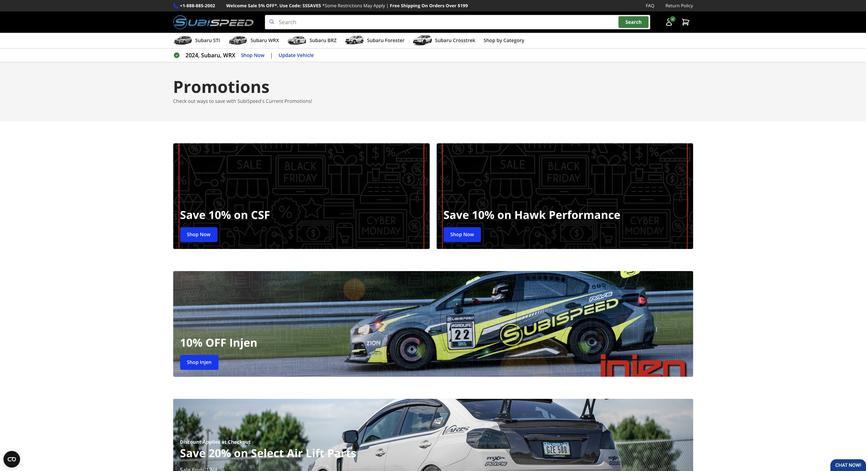 Task type: vqa. For each thing, say whether or not it's contained in the screenshot.
Promotions
yes



Task type: describe. For each thing, give the bounding box(es) containing it.
shop now for save 10% on csf
[[187, 231, 211, 238]]

performance
[[549, 208, 621, 222]]

hawk
[[514, 208, 546, 222]]

10% for hawk
[[472, 208, 495, 222]]

shipping
[[401, 2, 420, 9]]

vehicle
[[297, 52, 314, 58]]

restrictions
[[338, 2, 362, 9]]

shop injen link
[[180, 356, 219, 370]]

orders
[[429, 2, 445, 9]]

subaru forester
[[367, 37, 405, 44]]

888-
[[187, 2, 196, 9]]

update
[[279, 52, 296, 58]]

shop injen
[[187, 359, 212, 366]]

category
[[504, 37, 524, 44]]

search
[[626, 19, 642, 25]]

*some restrictions may apply | free shipping on orders over $199
[[322, 2, 468, 9]]

open widget image
[[3, 452, 20, 468]]

now for save 10% on csf
[[200, 231, 211, 238]]

subispeed logo image
[[173, 15, 254, 29]]

return policy
[[666, 2, 693, 9]]

wrx inside dropdown button
[[268, 37, 279, 44]]

crosstrek
[[453, 37, 475, 44]]

save 10% on csf
[[180, 208, 270, 222]]

parts
[[327, 446, 356, 461]]

subaru for subaru forester
[[367, 37, 384, 44]]

search input field
[[265, 15, 650, 29]]

sale
[[248, 2, 257, 9]]

2002
[[205, 2, 215, 9]]

policy
[[681, 2, 693, 9]]

+1-888-885-2002
[[180, 2, 215, 9]]

free
[[390, 2, 400, 9]]

0 horizontal spatial 10%
[[180, 336, 203, 350]]

search button
[[619, 16, 649, 28]]

10% for csf
[[208, 208, 231, 222]]

+1-888-885-2002 link
[[180, 2, 215, 9]]

a subaru crosstrek thumbnail image image
[[413, 35, 432, 46]]

with
[[227, 98, 236, 104]]

promotions
[[173, 75, 270, 98]]

save for save 10% on csf
[[180, 208, 206, 222]]

out
[[188, 98, 196, 104]]

save inside discount applies at checkout save 20% on select air lift parts
[[180, 446, 206, 461]]

0 vertical spatial |
[[386, 2, 389, 9]]

update vehicle
[[279, 52, 314, 58]]

+1-
[[180, 2, 187, 9]]

save 10% on hawk performance
[[443, 208, 621, 222]]

shop now for save 10% on hawk performance
[[450, 231, 474, 238]]

2024, subaru, wrx
[[186, 52, 235, 59]]

button image
[[665, 18, 673, 26]]

0 horizontal spatial injen
[[200, 359, 212, 366]]

promotions!
[[285, 98, 312, 104]]

welcome sale 5% off*. use code: sssave5
[[226, 2, 321, 9]]

subaru crosstrek button
[[413, 34, 475, 48]]

shop now link for save 10% on hawk performance
[[443, 228, 481, 242]]

subaru for subaru crosstrek
[[435, 37, 452, 44]]

update vehicle button
[[279, 51, 314, 59]]

subaru for subaru brz
[[310, 37, 326, 44]]

applies
[[203, 439, 220, 446]]

csf
[[251, 208, 270, 222]]

20%
[[208, 446, 231, 461]]

0 horizontal spatial |
[[270, 52, 273, 59]]

at
[[222, 439, 227, 446]]

discount applies at checkout save 20% on select air lift parts
[[180, 439, 356, 461]]

subaru brz
[[310, 37, 337, 44]]

on for csf
[[234, 208, 248, 222]]

sti
[[213, 37, 220, 44]]

shop for save 10% on csf
[[187, 231, 199, 238]]

subaru,
[[201, 52, 222, 59]]

subaru forester button
[[345, 34, 405, 48]]

a subaru sti thumbnail image image
[[173, 35, 192, 46]]

subaru sti
[[195, 37, 220, 44]]

code:
[[289, 2, 301, 9]]

return policy link
[[666, 2, 693, 9]]



Task type: locate. For each thing, give the bounding box(es) containing it.
2 horizontal spatial now
[[463, 231, 474, 238]]

5%
[[258, 2, 265, 9]]

1 horizontal spatial now
[[254, 52, 265, 58]]

1 horizontal spatial shop now link
[[241, 51, 265, 59]]

0 horizontal spatial shop now link
[[180, 228, 217, 242]]

1 vertical spatial injen
[[200, 359, 212, 366]]

1 vertical spatial wrx
[[223, 52, 235, 59]]

subaru left sti
[[195, 37, 212, 44]]

on
[[421, 2, 428, 9]]

10%
[[208, 208, 231, 222], [472, 208, 495, 222], [180, 336, 203, 350]]

shop now link
[[241, 51, 265, 59], [180, 228, 217, 242], [443, 228, 481, 242]]

0 horizontal spatial shop now
[[187, 231, 211, 238]]

10% off injen
[[180, 336, 257, 350]]

on down checkout
[[234, 446, 248, 461]]

return
[[666, 2, 680, 9]]

on for hawk
[[497, 208, 512, 222]]

5 subaru from the left
[[435, 37, 452, 44]]

1 horizontal spatial injen
[[229, 336, 257, 350]]

on
[[234, 208, 248, 222], [497, 208, 512, 222], [234, 446, 248, 461]]

wrx
[[268, 37, 279, 44], [223, 52, 235, 59]]

subaru wrx
[[250, 37, 279, 44]]

subaru left forester
[[367, 37, 384, 44]]

on left csf
[[234, 208, 248, 222]]

brz
[[328, 37, 337, 44]]

wrx down the a subaru wrx thumbnail image
[[223, 52, 235, 59]]

1 horizontal spatial 10%
[[208, 208, 231, 222]]

0 horizontal spatial wrx
[[223, 52, 235, 59]]

subaru wrx button
[[228, 34, 279, 48]]

now for save 10% on hawk performance
[[463, 231, 474, 238]]

current
[[266, 98, 283, 104]]

2 horizontal spatial shop now
[[450, 231, 474, 238]]

subaru inside subaru crosstrek dropdown button
[[435, 37, 452, 44]]

subaru inside subaru forester dropdown button
[[367, 37, 384, 44]]

shop now link for save 10% on csf
[[180, 228, 217, 242]]

forester
[[385, 37, 405, 44]]

over
[[446, 2, 457, 9]]

subaru for subaru wrx
[[250, 37, 267, 44]]

off
[[205, 336, 226, 350]]

shop for save 10% on hawk performance
[[450, 231, 462, 238]]

shop by category
[[484, 37, 524, 44]]

subaru left brz
[[310, 37, 326, 44]]

injen
[[229, 336, 257, 350], [200, 359, 212, 366]]

subaru inside subaru brz dropdown button
[[310, 37, 326, 44]]

injen right off
[[229, 336, 257, 350]]

shop for 10% off injen
[[187, 359, 199, 366]]

subaru left crosstrek
[[435, 37, 452, 44]]

| left update
[[270, 52, 273, 59]]

*some
[[322, 2, 337, 9]]

select
[[251, 446, 284, 461]]

sssave5
[[303, 2, 321, 9]]

1 horizontal spatial |
[[386, 2, 389, 9]]

now
[[254, 52, 265, 58], [200, 231, 211, 238], [463, 231, 474, 238]]

welcome
[[226, 2, 247, 9]]

air
[[287, 446, 303, 461]]

$199
[[458, 2, 468, 9]]

save
[[215, 98, 225, 104]]

4 subaru from the left
[[367, 37, 384, 44]]

shop now
[[241, 52, 265, 58], [187, 231, 211, 238], [450, 231, 474, 238]]

promotions check out ways to save with subispeed's current promotions!
[[173, 75, 312, 104]]

subispeed's
[[237, 98, 265, 104]]

shop by category button
[[484, 34, 524, 48]]

subaru
[[195, 37, 212, 44], [250, 37, 267, 44], [310, 37, 326, 44], [367, 37, 384, 44], [435, 37, 452, 44]]

885-
[[196, 2, 205, 9]]

0 horizontal spatial now
[[200, 231, 211, 238]]

subaru inside the subaru wrx dropdown button
[[250, 37, 267, 44]]

off*.
[[266, 2, 278, 9]]

check
[[173, 98, 187, 104]]

faq link
[[646, 2, 655, 9]]

apply
[[373, 2, 385, 9]]

ways
[[197, 98, 208, 104]]

may
[[363, 2, 372, 9]]

by
[[497, 37, 502, 44]]

save
[[180, 208, 206, 222], [443, 208, 469, 222], [180, 446, 206, 461]]

to
[[209, 98, 214, 104]]

lift
[[306, 446, 325, 461]]

shop inside dropdown button
[[484, 37, 495, 44]]

subaru brz button
[[287, 34, 337, 48]]

faq
[[646, 2, 655, 9]]

subaru right the a subaru wrx thumbnail image
[[250, 37, 267, 44]]

|
[[386, 2, 389, 9], [270, 52, 273, 59]]

a subaru wrx thumbnail image image
[[228, 35, 248, 46]]

0 vertical spatial injen
[[229, 336, 257, 350]]

2 horizontal spatial shop now link
[[443, 228, 481, 242]]

subaru inside subaru sti dropdown button
[[195, 37, 212, 44]]

shop
[[484, 37, 495, 44], [241, 52, 253, 58], [187, 231, 199, 238], [450, 231, 462, 238], [187, 359, 199, 366]]

a subaru forester thumbnail image image
[[345, 35, 364, 46]]

1 horizontal spatial shop now
[[241, 52, 265, 58]]

2 horizontal spatial 10%
[[472, 208, 495, 222]]

injen down off
[[200, 359, 212, 366]]

2 subaru from the left
[[250, 37, 267, 44]]

1 subaru from the left
[[195, 37, 212, 44]]

| left free
[[386, 2, 389, 9]]

1 vertical spatial |
[[270, 52, 273, 59]]

wrx up update
[[268, 37, 279, 44]]

1 horizontal spatial wrx
[[268, 37, 279, 44]]

3 subaru from the left
[[310, 37, 326, 44]]

save for save 10% on hawk performance
[[443, 208, 469, 222]]

subaru sti button
[[173, 34, 220, 48]]

subaru crosstrek
[[435, 37, 475, 44]]

2024,
[[186, 52, 200, 59]]

0 vertical spatial wrx
[[268, 37, 279, 44]]

subaru for subaru sti
[[195, 37, 212, 44]]

on inside discount applies at checkout save 20% on select air lift parts
[[234, 446, 248, 461]]

use
[[280, 2, 288, 9]]

checkout
[[228, 439, 251, 446]]

on left hawk on the right top of page
[[497, 208, 512, 222]]

a subaru brz thumbnail image image
[[287, 35, 307, 46]]

discount
[[180, 439, 201, 446]]



